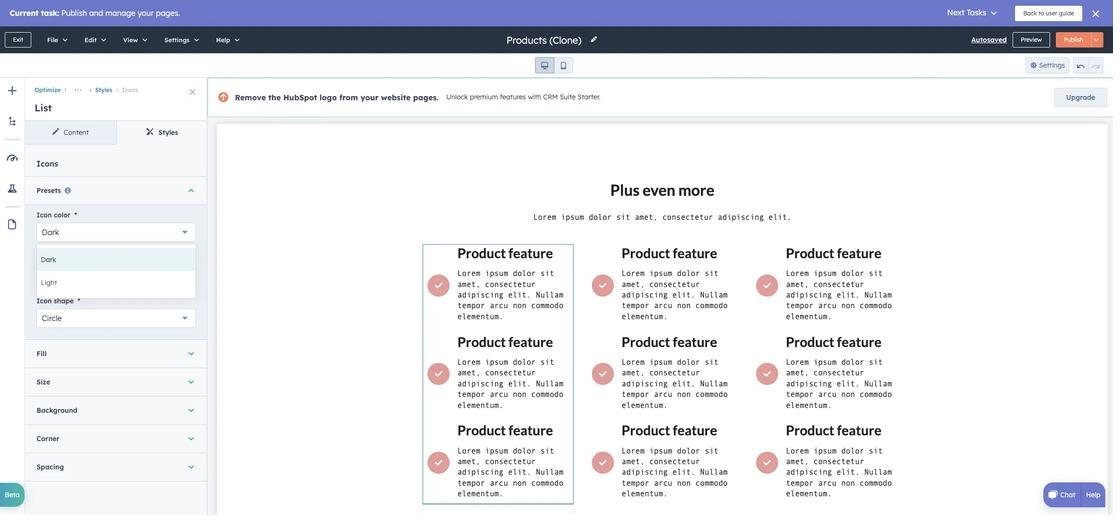 Task type: vqa. For each thing, say whether or not it's contained in the screenshot.
leftmost Security
no



Task type: locate. For each thing, give the bounding box(es) containing it.
icons right the styles button
[[122, 87, 138, 94]]

3 caret image from the top
[[188, 406, 194, 416]]

premium
[[470, 93, 498, 102]]

0 horizontal spatial settings button
[[154, 26, 206, 53]]

0 horizontal spatial help
[[216, 36, 230, 44]]

preview
[[1021, 36, 1042, 43]]

1 vertical spatial icons
[[37, 159, 58, 169]]

caret image for spacing
[[188, 463, 194, 472]]

styles link
[[116, 121, 208, 144]]

0 vertical spatial help
[[216, 36, 230, 44]]

light
[[41, 279, 57, 287]]

settings
[[165, 36, 190, 44], [1040, 61, 1066, 70]]

size button
[[37, 369, 196, 396]]

list box
[[37, 245, 196, 298]]

view button
[[113, 26, 154, 53]]

features
[[500, 93, 526, 102]]

2 caret image from the top
[[188, 378, 194, 387]]

1 vertical spatial icon
[[37, 254, 52, 263]]

icon for circle
[[37, 297, 52, 306]]

hubspot
[[283, 93, 317, 102]]

1 group from the left
[[535, 57, 573, 74]]

caret image inside background dropdown button
[[188, 406, 194, 416]]

caret image
[[188, 186, 194, 196]]

0 horizontal spatial settings
[[165, 36, 190, 44]]

styles
[[95, 87, 112, 94], [158, 128, 178, 137]]

file button
[[37, 26, 74, 53]]

0 vertical spatial icons
[[122, 87, 138, 94]]

3 icon from the top
[[37, 297, 52, 306]]

styles inside 'styles' link
[[158, 128, 178, 137]]

group down 'publish' group
[[1074, 57, 1104, 74]]

close image
[[190, 89, 196, 95]]

publish
[[1064, 36, 1084, 43]]

icon color
[[37, 211, 70, 220]]

dark button
[[37, 223, 196, 242]]

settings right view button
[[165, 36, 190, 44]]

caret image inside fill 'dropdown button'
[[188, 349, 194, 359]]

icon left color
[[37, 211, 52, 220]]

1 vertical spatial styles
[[158, 128, 178, 137]]

1 icon from the top
[[37, 211, 52, 220]]

pages.
[[413, 93, 439, 102]]

optimize button
[[35, 87, 61, 94]]

4 caret image from the top
[[188, 434, 194, 444]]

1 horizontal spatial help
[[1087, 491, 1101, 500]]

navigation
[[25, 78, 208, 97]]

beta button
[[0, 483, 25, 508]]

caret image inside spacing dropdown button
[[188, 463, 194, 472]]

settings down preview button
[[1040, 61, 1066, 70]]

1 caret image from the top
[[188, 349, 194, 359]]

dark
[[42, 228, 59, 238], [41, 256, 56, 264]]

help
[[216, 36, 230, 44], [1087, 491, 1101, 500]]

5 caret image from the top
[[188, 463, 194, 472]]

0 vertical spatial settings button
[[154, 26, 206, 53]]

0 vertical spatial dark
[[42, 228, 59, 238]]

dark up regular
[[41, 256, 56, 264]]

autosaved
[[972, 36, 1007, 44]]

1 horizontal spatial settings
[[1040, 61, 1066, 70]]

1 vertical spatial settings button
[[1026, 57, 1070, 74]]

icons inside navigation
[[122, 87, 138, 94]]

icons
[[122, 87, 138, 94], [37, 159, 58, 169]]

upgrade link
[[1055, 88, 1108, 107]]

styles button
[[86, 87, 112, 94]]

icon for dark
[[37, 211, 52, 220]]

1 horizontal spatial group
[[1074, 57, 1104, 74]]

icon down light
[[37, 297, 52, 306]]

caret image
[[188, 349, 194, 359], [188, 378, 194, 387], [188, 406, 194, 416], [188, 434, 194, 444], [188, 463, 194, 472]]

circle button
[[37, 309, 196, 328]]

1 horizontal spatial settings button
[[1026, 57, 1070, 74]]

icon shape
[[37, 297, 74, 306]]

2 icon from the top
[[37, 254, 52, 263]]

icon left size
[[37, 254, 52, 263]]

crm
[[543, 93, 558, 102]]

unlock premium features with crm suite starter.
[[447, 93, 601, 102]]

1 vertical spatial help
[[1087, 491, 1101, 500]]

caret image inside size dropdown button
[[188, 378, 194, 387]]

settings button
[[154, 26, 206, 53], [1026, 57, 1070, 74]]

tab list containing content
[[25, 121, 208, 145]]

caret image for corner
[[188, 434, 194, 444]]

autosaved button
[[972, 34, 1007, 46]]

caret image inside corner dropdown button
[[188, 434, 194, 444]]

website
[[381, 93, 411, 102]]

edit
[[85, 36, 97, 44]]

publish button
[[1056, 32, 1092, 48]]

1 horizontal spatial styles
[[158, 128, 178, 137]]

icons up presets
[[37, 159, 58, 169]]

color
[[54, 211, 70, 220]]

2 vertical spatial icon
[[37, 297, 52, 306]]

icon
[[37, 211, 52, 220], [37, 254, 52, 263], [37, 297, 52, 306]]

1 horizontal spatial icons
[[122, 87, 138, 94]]

group
[[535, 57, 573, 74], [1074, 57, 1104, 74]]

0 horizontal spatial group
[[535, 57, 573, 74]]

background button
[[37, 397, 196, 425]]

logo
[[320, 93, 337, 102]]

0 vertical spatial styles
[[95, 87, 112, 94]]

beta
[[5, 491, 20, 500]]

fill
[[37, 350, 47, 359]]

None field
[[506, 33, 585, 46]]

0 horizontal spatial styles
[[95, 87, 112, 94]]

size
[[54, 254, 66, 263]]

tab list
[[25, 121, 208, 145]]

group up "crm"
[[535, 57, 573, 74]]

dark down icon color
[[42, 228, 59, 238]]

0 vertical spatial icon
[[37, 211, 52, 220]]

regular
[[42, 271, 70, 280]]



Task type: describe. For each thing, give the bounding box(es) containing it.
the
[[268, 93, 281, 102]]

optimize
[[35, 87, 61, 94]]

upgrade
[[1067, 93, 1096, 102]]

remove the hubspot logo from your website pages.
[[235, 93, 439, 102]]

starter.
[[578, 93, 601, 102]]

with
[[528, 93, 541, 102]]

remove
[[235, 93, 266, 102]]

fill button
[[37, 340, 196, 368]]

0 vertical spatial settings
[[165, 36, 190, 44]]

preview button
[[1013, 32, 1050, 48]]

from
[[340, 93, 358, 102]]

your
[[361, 93, 379, 102]]

publish group
[[1056, 32, 1104, 48]]

2 group from the left
[[1074, 57, 1104, 74]]

icons button
[[112, 87, 138, 94]]

dark inside dropdown button
[[42, 228, 59, 238]]

navigation containing optimize
[[25, 78, 208, 97]]

spacing
[[37, 463, 64, 472]]

styles inside navigation
[[95, 87, 112, 94]]

list box containing dark
[[37, 245, 196, 298]]

background
[[37, 407, 77, 415]]

1 vertical spatial settings
[[1040, 61, 1066, 70]]

help inside button
[[216, 36, 230, 44]]

1 vertical spatial dark
[[41, 256, 56, 264]]

caret image for fill
[[188, 349, 194, 359]]

shape
[[54, 297, 74, 306]]

corner
[[37, 435, 59, 444]]

icon for regular
[[37, 254, 52, 263]]

circle
[[42, 314, 62, 323]]

suite
[[560, 93, 576, 102]]

caret image for background
[[188, 406, 194, 416]]

0 horizontal spatial icons
[[37, 159, 58, 169]]

presets button
[[37, 177, 196, 205]]

exit link
[[5, 32, 31, 48]]

regular button
[[37, 266, 196, 285]]

file
[[47, 36, 58, 44]]

spacing button
[[37, 454, 196, 482]]

size
[[37, 378, 50, 387]]

unlock
[[447, 93, 468, 102]]

help button
[[206, 26, 247, 53]]

caret image for size
[[188, 378, 194, 387]]

exit
[[13, 36, 23, 43]]

edit button
[[74, 26, 113, 53]]

presets
[[37, 186, 61, 195]]

corner button
[[37, 425, 196, 453]]

chat
[[1061, 491, 1076, 500]]

content link
[[25, 121, 116, 144]]

content
[[64, 128, 89, 137]]

icon size
[[37, 254, 66, 263]]

view
[[123, 36, 138, 44]]

list
[[35, 102, 52, 114]]



